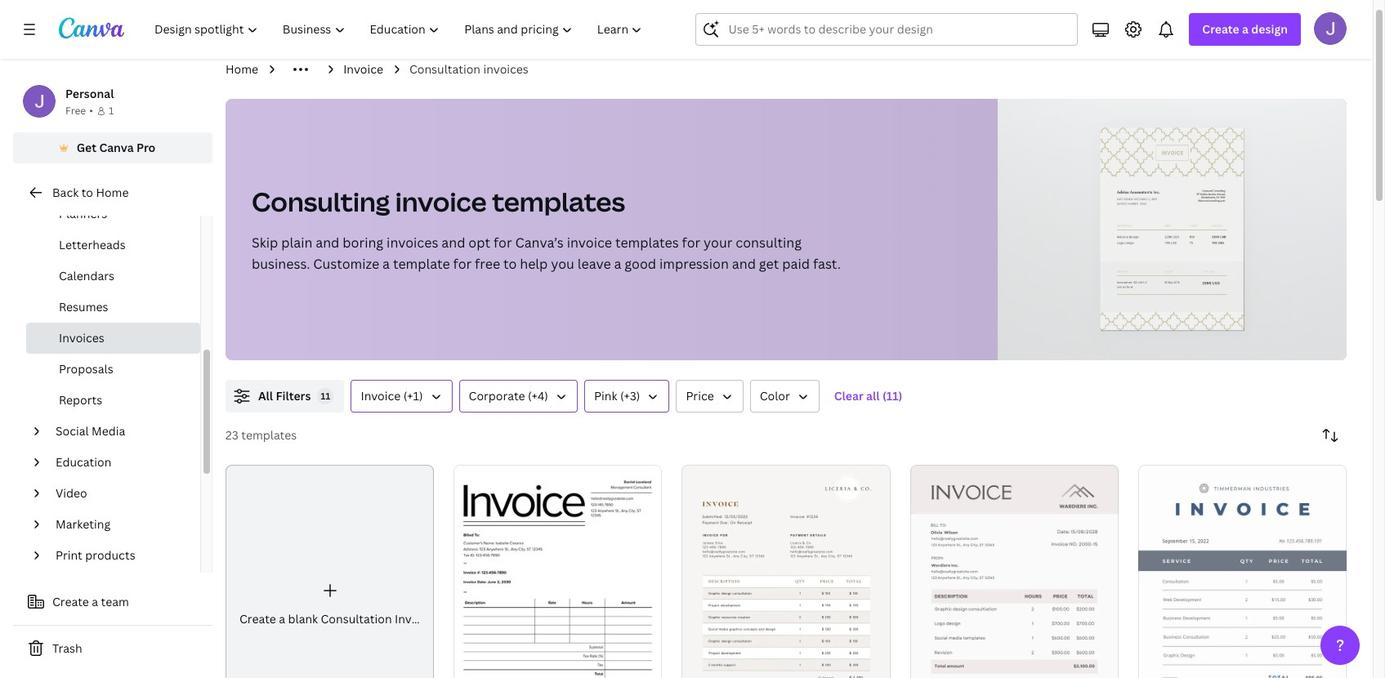 Task type: describe. For each thing, give the bounding box(es) containing it.
clear all (11)
[[835, 388, 903, 404]]

invoice (+1) button
[[351, 380, 453, 413]]

pro
[[137, 140, 156, 155]]

price button
[[676, 380, 744, 413]]

create a team button
[[13, 586, 213, 619]]

clear all (11) button
[[826, 380, 911, 413]]

consulting
[[736, 234, 802, 252]]

boring
[[343, 234, 384, 252]]

to inside 'skip plain and boring invoices and opt for canva's invoice templates for your consulting business. customize a template for free to help you leave a good impression and get paid fast.'
[[504, 255, 517, 273]]

1 horizontal spatial invoices
[[484, 61, 529, 77]]

products
[[85, 548, 135, 563]]

a left good
[[614, 255, 622, 273]]

0 horizontal spatial home
[[96, 185, 129, 200]]

templates inside 'skip plain and boring invoices and opt for canva's invoice templates for your consulting business. customize a template for free to help you leave a good impression and get paid fast.'
[[616, 234, 679, 252]]

get
[[77, 140, 97, 155]]

back to home
[[52, 185, 129, 200]]

planners
[[59, 206, 107, 222]]

elegant minimalist classic luxury business invoice template image
[[682, 465, 891, 679]]

print products link
[[49, 540, 191, 572]]

filters
[[276, 388, 311, 404]]

all filters
[[258, 388, 311, 404]]

0 horizontal spatial and
[[316, 234, 340, 252]]

Sort by button
[[1315, 419, 1347, 452]]

get canva pro
[[77, 140, 156, 155]]

blank
[[288, 612, 318, 627]]

reports
[[59, 392, 102, 408]]

marketing link
[[49, 509, 191, 540]]

0 horizontal spatial for
[[453, 255, 472, 273]]

23 templates
[[226, 428, 297, 443]]

calendars link
[[26, 261, 200, 292]]

gray clean minimalist professional business consultation and service invoice image
[[1139, 465, 1347, 679]]

social media
[[56, 424, 125, 439]]

Search search field
[[729, 14, 1068, 45]]

consultation inside 'element'
[[321, 612, 392, 627]]

canva
[[99, 140, 134, 155]]

beige gray simple minimalist consultation invoice image
[[910, 465, 1119, 679]]

video link
[[49, 478, 191, 509]]

impression
[[660, 255, 729, 273]]

back to home link
[[13, 177, 213, 209]]

plain
[[281, 234, 313, 252]]

proposals
[[59, 361, 113, 377]]

corporate (+4) button
[[459, 380, 578, 413]]

print
[[56, 548, 82, 563]]

personal
[[65, 86, 114, 101]]

create for create a blank consultation invoice
[[240, 612, 276, 627]]

proposals link
[[26, 354, 200, 385]]

template
[[393, 255, 450, 273]]

video
[[56, 486, 87, 501]]

1 horizontal spatial and
[[442, 234, 466, 252]]

invoices
[[59, 330, 105, 346]]

11 filter options selected element
[[318, 388, 334, 405]]

0 horizontal spatial invoice
[[396, 184, 487, 219]]

resumes link
[[26, 292, 200, 323]]

jacob simon image
[[1315, 12, 1347, 45]]

your
[[704, 234, 733, 252]]

price
[[686, 388, 714, 404]]

create a blank consultation invoice
[[240, 612, 435, 627]]

calendars
[[59, 268, 114, 284]]

pink (+3) button
[[585, 380, 670, 413]]

1
[[109, 104, 114, 118]]

free
[[475, 255, 500, 273]]

1 horizontal spatial home
[[226, 61, 258, 77]]

create a team
[[52, 594, 129, 610]]

invoices inside 'skip plain and boring invoices and opt for canva's invoice templates for your consulting business. customize a template for free to help you leave a good impression and get paid fast.'
[[387, 234, 439, 252]]

team
[[101, 594, 129, 610]]

invoice for invoice (+1)
[[361, 388, 401, 404]]

business.
[[252, 255, 310, 273]]

help
[[520, 255, 548, 273]]

canva's
[[515, 234, 564, 252]]

social
[[56, 424, 89, 439]]

education
[[56, 455, 111, 470]]

invoice link
[[343, 61, 383, 78]]

consulting
[[252, 184, 390, 219]]

•
[[89, 104, 93, 118]]

(+3)
[[620, 388, 641, 404]]

(+1)
[[404, 388, 423, 404]]

all
[[867, 388, 880, 404]]

resumes
[[59, 299, 108, 315]]

corporate (+4)
[[469, 388, 549, 404]]

print products
[[56, 548, 135, 563]]



Task type: vqa. For each thing, say whether or not it's contained in the screenshot.
Where are you currently studying?
no



Task type: locate. For each thing, give the bounding box(es) containing it.
clear
[[835, 388, 864, 404]]

to up planners
[[81, 185, 93, 200]]

consultation down top level navigation element
[[410, 61, 481, 77]]

invoice for invoice
[[343, 61, 383, 77]]

0 vertical spatial home
[[226, 61, 258, 77]]

1 horizontal spatial create
[[240, 612, 276, 627]]

home
[[226, 61, 258, 77], [96, 185, 129, 200]]

a for create a blank consultation invoice
[[279, 612, 285, 627]]

1 vertical spatial invoices
[[387, 234, 439, 252]]

get
[[759, 255, 779, 273]]

letterheads
[[59, 237, 126, 253]]

a
[[1243, 21, 1249, 37], [383, 255, 390, 273], [614, 255, 622, 273], [92, 594, 98, 610], [279, 612, 285, 627]]

None search field
[[696, 13, 1079, 46]]

a inside 'element'
[[279, 612, 285, 627]]

color button
[[750, 380, 820, 413]]

a left design
[[1243, 21, 1249, 37]]

invoice
[[343, 61, 383, 77], [361, 388, 401, 404], [395, 612, 435, 627]]

create a blank consultation invoice element
[[226, 465, 435, 679]]

education link
[[49, 447, 191, 478]]

free •
[[65, 104, 93, 118]]

consulting invoice templates
[[252, 184, 625, 219]]

paid
[[783, 255, 810, 273]]

all
[[258, 388, 273, 404]]

0 vertical spatial consultation
[[410, 61, 481, 77]]

trash link
[[13, 633, 213, 666]]

skip plain and boring invoices and opt for canva's invoice templates for your consulting business. customize a template for free to help you leave a good impression and get paid fast.
[[252, 234, 841, 273]]

0 vertical spatial create
[[1203, 21, 1240, 37]]

1 vertical spatial to
[[504, 255, 517, 273]]

corporate
[[469, 388, 525, 404]]

1 vertical spatial invoice
[[361, 388, 401, 404]]

1 vertical spatial templates
[[616, 234, 679, 252]]

and
[[316, 234, 340, 252], [442, 234, 466, 252], [732, 255, 756, 273]]

templates right 23
[[241, 428, 297, 443]]

0 horizontal spatial consultation
[[321, 612, 392, 627]]

consulting invoice templates image
[[999, 99, 1347, 361], [1101, 128, 1245, 331]]

for right opt
[[494, 234, 512, 252]]

consultation
[[410, 61, 481, 77], [321, 612, 392, 627]]

invoice (+1)
[[361, 388, 423, 404]]

0 vertical spatial invoices
[[484, 61, 529, 77]]

consultation invoices
[[410, 61, 529, 77]]

invoice inside 'element'
[[395, 612, 435, 627]]

fast.
[[813, 255, 841, 273]]

create for create a team
[[52, 594, 89, 610]]

invoice up opt
[[396, 184, 487, 219]]

2 vertical spatial create
[[240, 612, 276, 627]]

to
[[81, 185, 93, 200], [504, 255, 517, 273]]

1 horizontal spatial consultation
[[410, 61, 481, 77]]

templates
[[492, 184, 625, 219], [616, 234, 679, 252], [241, 428, 297, 443]]

create a design button
[[1190, 13, 1302, 46]]

a left blank
[[279, 612, 285, 627]]

create
[[1203, 21, 1240, 37], [52, 594, 89, 610], [240, 612, 276, 627]]

letterheads link
[[26, 230, 200, 261]]

invoice up leave
[[567, 234, 612, 252]]

11
[[321, 390, 331, 402]]

for
[[494, 234, 512, 252], [682, 234, 701, 252], [453, 255, 472, 273]]

1 vertical spatial consultation
[[321, 612, 392, 627]]

invoice inside button
[[361, 388, 401, 404]]

color
[[760, 388, 790, 404]]

customize
[[313, 255, 380, 273]]

create inside create a team button
[[52, 594, 89, 610]]

invoice inside 'skip plain and boring invoices and opt for canva's invoice templates for your consulting business. customize a template for free to help you leave a good impression and get paid fast.'
[[567, 234, 612, 252]]

(11)
[[883, 388, 903, 404]]

trash
[[52, 641, 82, 657]]

0 vertical spatial invoice
[[396, 184, 487, 219]]

skip
[[252, 234, 278, 252]]

media
[[92, 424, 125, 439]]

1 vertical spatial home
[[96, 185, 129, 200]]

a for create a design
[[1243, 21, 1249, 37]]

0 horizontal spatial create
[[52, 594, 89, 610]]

to right "free"
[[504, 255, 517, 273]]

for left "free"
[[453, 255, 472, 273]]

you
[[551, 255, 575, 273]]

0 vertical spatial invoice
[[343, 61, 383, 77]]

templates up good
[[616, 234, 679, 252]]

and left opt
[[442, 234, 466, 252]]

create inside create a blank consultation invoice 'element'
[[240, 612, 276, 627]]

for up impression
[[682, 234, 701, 252]]

23
[[226, 428, 239, 443]]

and left the get
[[732, 255, 756, 273]]

create for create a design
[[1203, 21, 1240, 37]]

pink
[[594, 388, 618, 404]]

top level navigation element
[[144, 13, 657, 46]]

leave
[[578, 255, 611, 273]]

create left design
[[1203, 21, 1240, 37]]

a down boring
[[383, 255, 390, 273]]

1 horizontal spatial for
[[494, 234, 512, 252]]

consultation right blank
[[321, 612, 392, 627]]

2 horizontal spatial create
[[1203, 21, 1240, 37]]

a for create a team
[[92, 594, 98, 610]]

0 vertical spatial templates
[[492, 184, 625, 219]]

create a design
[[1203, 21, 1289, 37]]

a inside button
[[92, 594, 98, 610]]

get canva pro button
[[13, 132, 213, 164]]

invoices
[[484, 61, 529, 77], [387, 234, 439, 252]]

black and white sleek minimalist management consulting invoice doc image
[[454, 465, 663, 679]]

invoice
[[396, 184, 487, 219], [567, 234, 612, 252]]

create a blank consultation invoice link
[[226, 465, 435, 679]]

marketing
[[56, 517, 110, 532]]

back
[[52, 185, 79, 200]]

0 horizontal spatial invoices
[[387, 234, 439, 252]]

1 horizontal spatial invoice
[[567, 234, 612, 252]]

good
[[625, 255, 657, 273]]

2 vertical spatial invoice
[[395, 612, 435, 627]]

1 horizontal spatial to
[[504, 255, 517, 273]]

free
[[65, 104, 86, 118]]

reports link
[[26, 385, 200, 416]]

0 horizontal spatial to
[[81, 185, 93, 200]]

and up customize
[[316, 234, 340, 252]]

1 vertical spatial create
[[52, 594, 89, 610]]

a inside dropdown button
[[1243, 21, 1249, 37]]

planners link
[[26, 199, 200, 230]]

2 horizontal spatial for
[[682, 234, 701, 252]]

create inside create a design dropdown button
[[1203, 21, 1240, 37]]

templates up canva's
[[492, 184, 625, 219]]

2 vertical spatial templates
[[241, 428, 297, 443]]

1 vertical spatial invoice
[[567, 234, 612, 252]]

2 horizontal spatial and
[[732, 255, 756, 273]]

home link
[[226, 61, 258, 78]]

a left team
[[92, 594, 98, 610]]

create left blank
[[240, 612, 276, 627]]

0 vertical spatial to
[[81, 185, 93, 200]]

pink (+3)
[[594, 388, 641, 404]]

opt
[[469, 234, 491, 252]]

create left team
[[52, 594, 89, 610]]

(+4)
[[528, 388, 549, 404]]

social media link
[[49, 416, 191, 447]]



